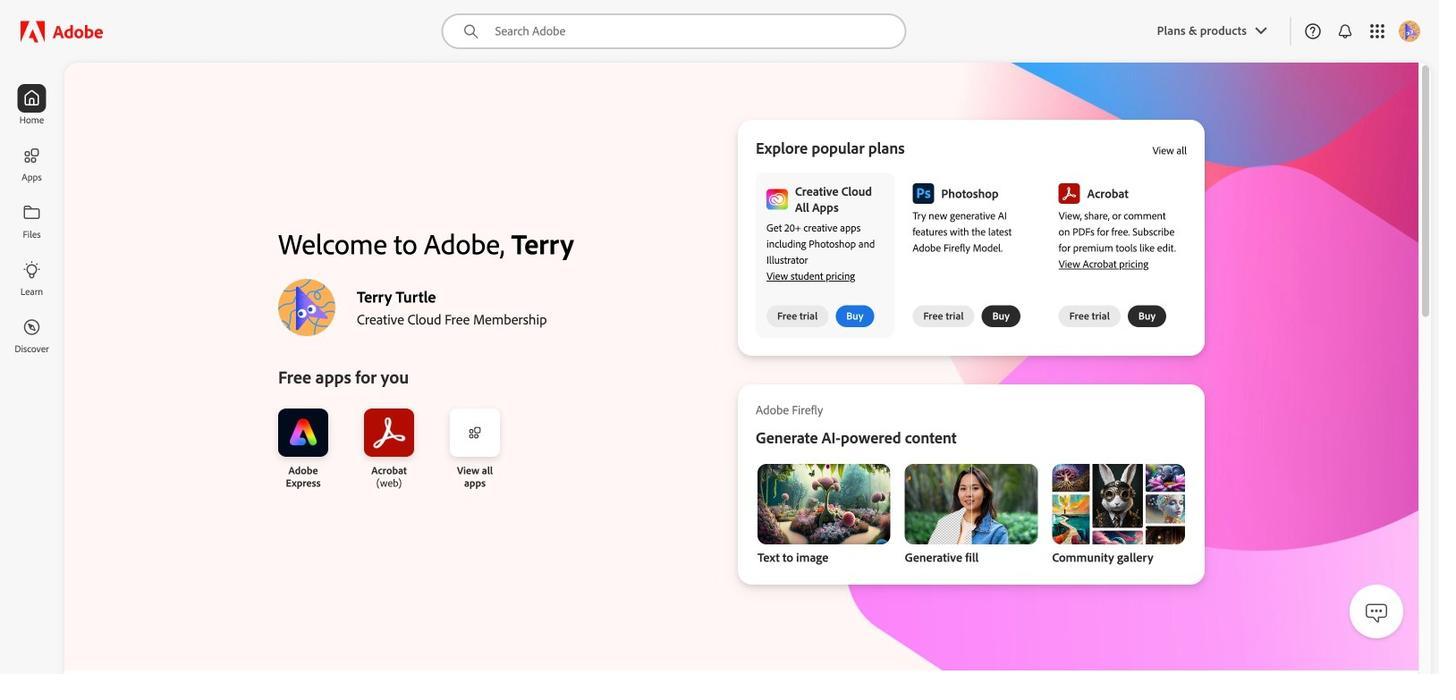 Task type: locate. For each thing, give the bounding box(es) containing it.
1 horizontal spatial acrobat image
[[1059, 183, 1080, 204]]

acrobat image
[[1059, 183, 1080, 204], [364, 409, 414, 457]]

text to image image
[[758, 464, 891, 545]]

creative cloud all apps image
[[767, 189, 788, 210]]

community gallery image
[[1052, 464, 1185, 545]]

adobe express image
[[278, 409, 328, 457]]

0 vertical spatial acrobat image
[[1059, 183, 1080, 204]]

0 horizontal spatial acrobat image
[[364, 409, 414, 457]]



Task type: describe. For each thing, give the bounding box(es) containing it.
1 vertical spatial acrobat image
[[364, 409, 414, 457]]

acrobat image inside apps to try 'element'
[[1059, 183, 1080, 204]]

generative fill image
[[905, 464, 1038, 545]]

apps to try element
[[738, 120, 1205, 356]]

view more image
[[468, 426, 482, 440]]

photoshop image
[[913, 183, 934, 204]]

Search Adobe search field
[[442, 13, 907, 49]]



Task type: vqa. For each thing, say whether or not it's contained in the screenshot.
Acrobat icon
yes



